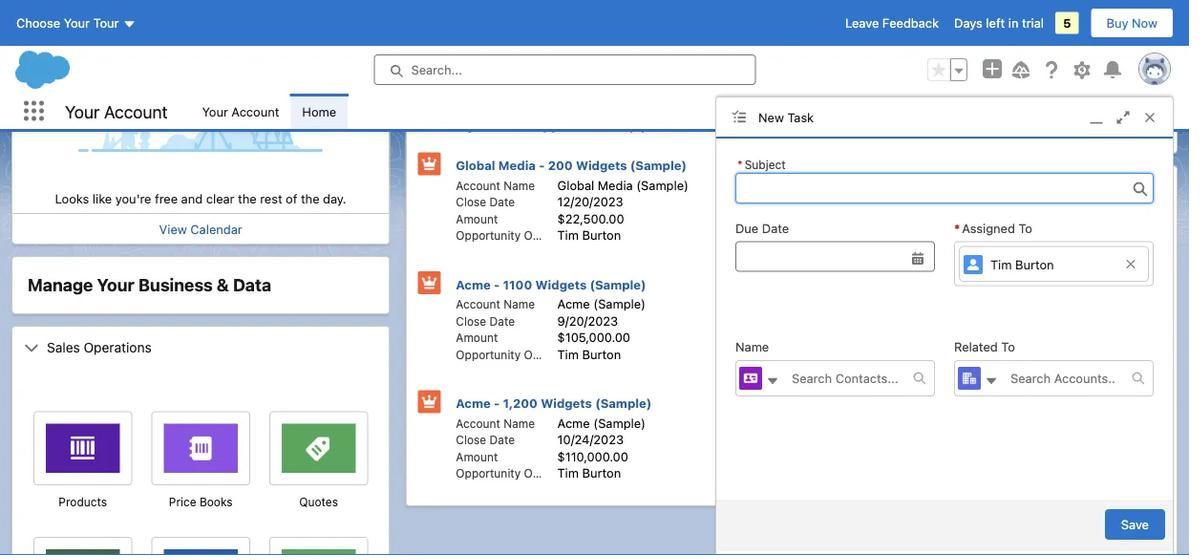 Task type: describe. For each thing, give the bounding box(es) containing it.
advertisement
[[924, 116, 1008, 130]]

search...
[[411, 63, 463, 77]]

opportunities
[[533, 117, 624, 133]]

acme - 1,200 widgets (sample)
[[456, 396, 652, 411]]

opportunity owner tim burton for $110,000.00
[[456, 466, 622, 480]]

view calendar link
[[159, 222, 242, 236]]

media for -
[[499, 158, 536, 173]]

your inside your account link
[[202, 104, 228, 119]]

owner for $110,000.00
[[524, 467, 560, 480]]

standard contract image
[[63, 550, 102, 555]]

due
[[736, 221, 759, 235]]

buy
[[1107, 16, 1129, 30]]

name for acme - 1100 widgets (sample)
[[504, 298, 535, 311]]

buy now
[[1107, 16, 1158, 30]]

left
[[987, 16, 1006, 30]]

inc
[[1042, 501, 1060, 515]]

amount:
[[431, 44, 480, 58]]

Name text field
[[781, 361, 914, 396]]

enterprise,
[[976, 501, 1039, 515]]

source:
[[857, 116, 901, 130]]

business
[[139, 275, 213, 295]]

recently- for recently-viewed leads (3)
[[812, 174, 875, 190]]

home link
[[291, 94, 348, 129]]

company for beyond imagination
[[850, 368, 901, 381]]

lead source:
[[825, 116, 901, 130]]

close for acme - 1100 widgets (sample)
[[456, 314, 487, 328]]

standard product2 image
[[63, 424, 102, 468]]

tim for global media - 200 widgets (sample)
[[558, 228, 579, 242]]

new task
[[759, 110, 814, 124]]

0 horizontal spatial your account
[[65, 101, 168, 122]]

contacts image
[[740, 367, 763, 390]]

date for acme - 1,200 widgets (sample)
[[490, 433, 515, 447]]

your account link
[[191, 94, 291, 129]]

calendar
[[191, 222, 242, 236]]

recently-viewed opportunities (3)
[[418, 117, 648, 133]]

clear
[[206, 191, 235, 205]]

account for acme - 1,200 widgets (sample)
[[456, 417, 501, 430]]

opportunity owner tim burton for $22,500.00
[[456, 228, 622, 242]]

1 (800) 667-6389
[[924, 73, 1029, 87]]

lee
[[952, 501, 973, 515]]

media for (sample)
[[598, 178, 633, 192]]

price
[[169, 495, 196, 508]]

6389
[[997, 73, 1029, 87]]

global for global media (sample)
[[558, 178, 595, 192]]

erik
[[850, 347, 874, 362]]

account left home link
[[232, 104, 279, 119]]

tim for acme - 1,200 widgets (sample)
[[558, 466, 579, 480]]

buy now button
[[1091, 8, 1175, 38]]

200
[[548, 158, 573, 173]]

opportunity for $110,000.00
[[456, 467, 521, 480]]

acme (sample) for 10/24/2023
[[558, 416, 646, 430]]

today's events
[[24, 26, 123, 42]]

(800)
[[933, 73, 965, 87]]

task
[[788, 110, 814, 124]]

name for global media - 200 widgets (sample)
[[504, 179, 535, 192]]

close for acme - 1,200 widgets (sample)
[[456, 433, 487, 447]]

1100
[[503, 277, 533, 292]]

(3) for recently-viewed leads (3)
[[969, 174, 989, 190]]

close date for acme - 1100 widgets (sample)
[[456, 314, 515, 328]]

leave feedback
[[846, 16, 940, 30]]

close date for acme - 1,200 widgets (sample)
[[456, 433, 515, 447]]

amount for global media - 200 widgets (sample)
[[456, 212, 498, 226]]

assistant
[[1053, 384, 1107, 398]]

recently- for recently-viewed opportunities (3)
[[418, 117, 481, 133]]

leads
[[927, 174, 966, 190]]

of
[[286, 191, 298, 205]]

tim burton
[[991, 258, 1055, 272]]

standard order image
[[181, 550, 220, 555]]

list containing your account
[[191, 94, 1190, 129]]

name inside 'new task' dialog
[[736, 340, 770, 354]]

days left in trial
[[955, 16, 1045, 30]]

technologies
[[981, 87, 1057, 101]]

text default image inside sales operations dropdown button
[[24, 341, 39, 356]]

universal
[[924, 87, 977, 101]]

burton up tim burton
[[977, 235, 1016, 249]]

senior marketing assistant
[[952, 384, 1107, 398]]

erik rodgers
[[850, 347, 929, 362]]

data
[[233, 275, 271, 295]]

1,200
[[503, 396, 538, 411]]

text default image for related to
[[1133, 372, 1146, 385]]

senior
[[952, 384, 989, 398]]

title
[[850, 385, 874, 398]]

view
[[159, 222, 187, 236]]

standard pricebook2 image
[[181, 424, 220, 468]]

now
[[1133, 16, 1158, 30]]

free
[[155, 191, 178, 205]]

close date:
[[431, 58, 498, 73]]

* for * subject
[[738, 158, 743, 171]]

books
[[200, 495, 233, 508]]

owner for $105,000.00
[[524, 348, 560, 361]]

sales operations button
[[12, 327, 389, 367]]

save
[[1122, 518, 1150, 532]]

text default image for related to
[[985, 375, 999, 388]]

andy smith (sample)
[[825, 35, 983, 53]]

account name for 1100
[[456, 298, 535, 311]]

account name for -
[[456, 179, 535, 192]]

recently-viewed leads (3)
[[812, 174, 989, 190]]

choose your tour button
[[15, 8, 137, 38]]

667-
[[969, 73, 997, 87]]

tim burton enterprises
[[952, 235, 1085, 249]]

operations
[[84, 339, 152, 355]]

to for related to
[[1002, 340, 1016, 354]]

1
[[924, 73, 929, 87]]

10/24/2023
[[558, 432, 624, 447]]

company for tim burton enterprises
[[850, 236, 901, 249]]

quotes button
[[269, 493, 368, 510]]

$110,000.00
[[558, 449, 629, 464]]

sales operations
[[47, 339, 152, 355]]

viewed for opportunities
[[481, 117, 530, 133]]

opportunity owner tim burton for $105,000.00
[[456, 347, 622, 361]]

beyond
[[952, 367, 995, 381]]

tim burton link
[[960, 246, 1150, 282]]

search... button
[[374, 54, 757, 85]]

close for global media - 200 widgets (sample)
[[456, 195, 487, 209]]

acme up 10/24/2023
[[558, 416, 590, 430]]

phone
[[850, 268, 884, 281]]

info@salesforce.com link
[[924, 58, 1044, 73]]

days
[[955, 16, 983, 30]]



Task type: vqa. For each thing, say whether or not it's contained in the screenshot.


Task type: locate. For each thing, give the bounding box(es) containing it.
your account down events
[[65, 101, 168, 122]]

rodgers
[[877, 347, 929, 362]]

tim down leads
[[952, 235, 973, 249]]

viewed
[[481, 117, 530, 133], [875, 174, 924, 190]]

opportunity up 1100
[[456, 229, 521, 242]]

burton up the acme - 1,200 widgets (sample)
[[583, 347, 622, 361]]

amount for acme - 1100 widgets (sample)
[[456, 331, 498, 345]]

- left 200
[[539, 158, 545, 173]]

opportunity down the 1,200
[[456, 467, 521, 480]]

1 vertical spatial -
[[494, 277, 500, 292]]

3 opportunity owner tim burton from the top
[[456, 466, 622, 480]]

burton for acme - 1,200 widgets (sample)
[[583, 466, 622, 480]]

0 horizontal spatial recently-
[[418, 117, 481, 133]]

1 vertical spatial (3)
[[969, 174, 989, 190]]

related
[[955, 340, 999, 354]]

widgets for 1100
[[536, 277, 587, 292]]

9/20/2023 down acme - 1100 widgets (sample)
[[558, 313, 619, 328]]

2 vertical spatial opportunity owner tim burton
[[456, 466, 622, 480]]

account down the acme - 1,200 widgets (sample)
[[456, 417, 501, 430]]

(3)
[[628, 117, 648, 133], [969, 174, 989, 190]]

date down the 1,200
[[490, 433, 515, 447]]

* subject
[[738, 158, 786, 171]]

close date
[[456, 195, 515, 209], [456, 314, 515, 328], [456, 433, 515, 447]]

1 acme (sample) from the top
[[558, 297, 646, 311]]

opportunity owner tim burton up acme - 1100 widgets (sample)
[[456, 228, 622, 242]]

3 close date from the top
[[456, 433, 515, 447]]

9/20/2023 for $105,000.00
[[530, 58, 590, 73]]

in
[[1009, 16, 1019, 30]]

0 horizontal spatial viewed
[[481, 117, 530, 133]]

0 vertical spatial owner
[[524, 229, 560, 242]]

9/20/2023
[[530, 58, 590, 73], [558, 313, 619, 328]]

0 vertical spatial $105,000.00
[[530, 44, 602, 58]]

media down the recently-viewed opportunities (3)
[[499, 158, 536, 173]]

date for acme - 1100 widgets (sample)
[[490, 314, 515, 328]]

1 vertical spatial *
[[955, 221, 961, 235]]

new task dialog
[[716, 97, 1175, 555]]

2 account name from the top
[[456, 298, 535, 311]]

manage
[[28, 275, 93, 295]]

acme (sample)
[[558, 297, 646, 311], [558, 416, 646, 430]]

3 company from the top
[[850, 502, 901, 515]]

choose your tour
[[16, 16, 119, 30]]

0 vertical spatial opportunity
[[456, 229, 521, 242]]

1 horizontal spatial viewed
[[875, 174, 924, 190]]

global for global media - 200 widgets (sample)
[[456, 158, 496, 173]]

owner down $110,000.00
[[524, 467, 560, 480]]

0 vertical spatial company
[[850, 236, 901, 249]]

1 horizontal spatial the
[[301, 191, 320, 205]]

1 vertical spatial close date
[[456, 314, 515, 328]]

company up phone
[[850, 236, 901, 249]]

tim down $110,000.00
[[558, 466, 579, 480]]

email:
[[825, 58, 860, 73]]

recently- down lead
[[812, 174, 875, 190]]

Related To text field
[[1000, 361, 1133, 396]]

1 owner from the top
[[524, 229, 560, 242]]

1 horizontal spatial (3)
[[969, 174, 989, 190]]

0 horizontal spatial text default image
[[24, 341, 39, 356]]

0 horizontal spatial text default image
[[767, 375, 780, 388]]

lead
[[825, 116, 854, 130]]

related to
[[955, 340, 1016, 354]]

trial
[[1023, 16, 1045, 30]]

(3) right leads
[[969, 174, 989, 190]]

widgets
[[576, 158, 628, 173], [536, 277, 587, 292], [541, 396, 593, 411]]

date down the global media - 200 widgets (sample)
[[490, 195, 515, 209]]

- for 1,200
[[494, 396, 500, 411]]

media up 12/20/2023
[[598, 178, 633, 192]]

tim
[[558, 228, 579, 242], [952, 235, 973, 249], [991, 258, 1013, 272], [558, 347, 579, 361], [558, 466, 579, 480]]

name for acme - 1,200 widgets (sample)
[[504, 417, 535, 430]]

$105,000.00 for amount
[[558, 330, 631, 345]]

1 vertical spatial opportunity
[[456, 348, 521, 361]]

owner up the acme - 1,200 widgets (sample)
[[524, 348, 560, 361]]

3 owner from the top
[[524, 467, 560, 480]]

close date down the 1,200
[[456, 433, 515, 447]]

1 vertical spatial account name
[[456, 298, 535, 311]]

acme (sample) up 10/24/2023
[[558, 416, 646, 430]]

opportunity up the 1,200
[[456, 348, 521, 361]]

0 vertical spatial viewed
[[481, 117, 530, 133]]

name down the 1,200
[[504, 417, 535, 430]]

text default image for name
[[767, 375, 780, 388]]

1 text default image from the left
[[767, 375, 780, 388]]

enterprises
[[1019, 235, 1085, 249]]

1 vertical spatial viewed
[[875, 174, 924, 190]]

* left assigned
[[955, 221, 961, 235]]

0 vertical spatial 9/20/2023
[[530, 58, 590, 73]]

1 vertical spatial recently-
[[812, 174, 875, 190]]

global media - 200 widgets (sample)
[[456, 158, 687, 173]]

opportunity for $105,000.00
[[456, 348, 521, 361]]

1 horizontal spatial text default image
[[985, 375, 999, 388]]

price books
[[169, 495, 233, 508]]

date down 1100
[[490, 314, 515, 328]]

tour
[[93, 16, 119, 30]]

owner up acme - 1100 widgets (sample)
[[524, 229, 560, 242]]

acme - 1100 widgets (sample)
[[456, 277, 647, 292]]

company left lee
[[850, 502, 901, 515]]

* left subject
[[738, 158, 743, 171]]

your account left home link
[[202, 104, 279, 119]]

$105,000.00 up opportunities on the top of page
[[530, 44, 602, 58]]

widgets for 1,200
[[541, 396, 593, 411]]

0 vertical spatial global
[[456, 158, 496, 173]]

$105,000.00
[[530, 44, 602, 58], [558, 330, 631, 345]]

0 horizontal spatial the
[[238, 191, 257, 205]]

text default image right accounts icon
[[985, 375, 999, 388]]

lee enterprise, inc
[[952, 501, 1060, 515]]

imagination
[[999, 367, 1066, 381]]

text default image left sales
[[24, 341, 39, 356]]

0 vertical spatial recently-
[[418, 117, 481, 133]]

1 vertical spatial 9/20/2023
[[558, 313, 619, 328]]

2 vertical spatial owner
[[524, 467, 560, 480]]

2 vertical spatial close date
[[456, 433, 515, 447]]

acme
[[456, 277, 491, 292], [558, 297, 590, 311], [456, 396, 491, 411], [558, 416, 590, 430]]

the right of
[[301, 191, 320, 205]]

2 vertical spatial widgets
[[541, 396, 593, 411]]

date for global media - 200 widgets (sample)
[[490, 195, 515, 209]]

company for lee enterprise, inc
[[850, 502, 901, 515]]

viewed left leads
[[875, 174, 924, 190]]

1 vertical spatial amount
[[456, 331, 498, 345]]

* for *
[[955, 221, 961, 235]]

acme (sample) for 9/20/2023
[[558, 297, 646, 311]]

name down the global media - 200 widgets (sample)
[[504, 179, 535, 192]]

feedback
[[883, 16, 940, 30]]

1 horizontal spatial your account
[[202, 104, 279, 119]]

- for 1100
[[494, 277, 500, 292]]

tim for acme - 1100 widgets (sample)
[[558, 347, 579, 361]]

owner for $22,500.00
[[524, 229, 560, 242]]

due date
[[736, 221, 790, 235]]

account down the recently-viewed opportunities (3)
[[456, 179, 501, 192]]

account for acme - 1100 widgets (sample)
[[456, 298, 501, 311]]

acme (sample) down acme - 1100 widgets (sample)
[[558, 297, 646, 311]]

1 opportunity owner tim burton from the top
[[456, 228, 622, 242]]

2 horizontal spatial text default image
[[1133, 372, 1146, 385]]

date right the due at the right top of the page
[[763, 221, 790, 235]]

0 vertical spatial widgets
[[576, 158, 628, 173]]

acme left 1100
[[456, 277, 491, 292]]

2 close date from the top
[[456, 314, 515, 328]]

day.
[[323, 191, 347, 205]]

2 the from the left
[[301, 191, 320, 205]]

0 horizontal spatial (3)
[[628, 117, 648, 133]]

text default image for name
[[914, 372, 927, 385]]

accounts image
[[959, 367, 982, 390]]

text default image down "rodgers" on the bottom of page
[[914, 372, 927, 385]]

amount for acme - 1,200 widgets (sample)
[[456, 450, 498, 464]]

close date up 1100
[[456, 195, 515, 209]]

date:
[[467, 58, 498, 73]]

assigned to
[[963, 221, 1033, 235]]

opportunity owner tim burton
[[456, 228, 622, 242], [456, 347, 622, 361], [456, 466, 622, 480]]

2 opportunity from the top
[[456, 348, 521, 361]]

looks
[[55, 191, 89, 205]]

1 vertical spatial opportunity owner tim burton
[[456, 347, 622, 361]]

to up the beyond imagination
[[1002, 340, 1016, 354]]

rest
[[260, 191, 283, 205]]

text default image
[[24, 341, 39, 356], [914, 372, 927, 385], [1133, 372, 1146, 385]]

tim down tim burton enterprises
[[991, 258, 1013, 272]]

burton down enterprises
[[1016, 258, 1055, 272]]

beyond imagination
[[952, 367, 1066, 381]]

1 close date from the top
[[456, 195, 515, 209]]

1 opportunity from the top
[[456, 229, 521, 242]]

account name
[[456, 179, 535, 192], [456, 298, 535, 311], [456, 417, 535, 430]]

9/20/2023 for acme (sample)
[[558, 313, 619, 328]]

events
[[79, 26, 123, 42]]

1 horizontal spatial global
[[558, 178, 595, 192]]

widgets right 1100
[[536, 277, 587, 292]]

burton
[[583, 228, 622, 242], [977, 235, 1016, 249], [1016, 258, 1055, 272], [583, 347, 622, 361], [583, 466, 622, 480]]

your account inside your account link
[[202, 104, 279, 119]]

1 horizontal spatial text default image
[[914, 372, 927, 385]]

2 text default image from the left
[[985, 375, 999, 388]]

and
[[181, 191, 203, 205]]

global down the global media - 200 widgets (sample)
[[558, 178, 595, 192]]

None text field
[[736, 173, 1155, 204], [736, 241, 936, 272], [736, 173, 1155, 204], [736, 241, 936, 272]]

0 vertical spatial media
[[499, 158, 536, 173]]

leave feedback link
[[846, 16, 940, 30]]

group
[[928, 58, 968, 81]]

burton for global media - 200 widgets (sample)
[[583, 228, 622, 242]]

1 horizontal spatial *
[[955, 221, 961, 235]]

$105,000.00 for amount:
[[530, 44, 602, 58]]

0 horizontal spatial media
[[499, 158, 536, 173]]

3 amount from the top
[[456, 450, 498, 464]]

2 vertical spatial company
[[850, 502, 901, 515]]

choose
[[16, 16, 60, 30]]

text default image
[[767, 375, 780, 388], [985, 375, 999, 388]]

- left 1100
[[494, 277, 500, 292]]

opportunity owner tim burton up the acme - 1,200 widgets (sample)
[[456, 347, 622, 361]]

list
[[191, 94, 1190, 129]]

the
[[238, 191, 257, 205], [301, 191, 320, 205]]

3 account name from the top
[[456, 417, 535, 430]]

0 horizontal spatial global
[[456, 158, 496, 173]]

account for global media - 200 widgets (sample)
[[456, 179, 501, 192]]

1 horizontal spatial recently-
[[812, 174, 875, 190]]

the left rest
[[238, 191, 257, 205]]

2 acme (sample) from the top
[[558, 416, 646, 430]]

1 vertical spatial acme (sample)
[[558, 416, 646, 430]]

0 vertical spatial *
[[738, 158, 743, 171]]

company up title
[[850, 368, 901, 381]]

(3) right opportunities on the top of page
[[628, 117, 648, 133]]

name
[[504, 179, 535, 192], [504, 298, 535, 311], [736, 340, 770, 354], [504, 417, 535, 430]]

0 vertical spatial opportunity owner tim burton
[[456, 228, 622, 242]]

your inside choose your tour 'popup button'
[[64, 16, 90, 30]]

2 company from the top
[[850, 368, 901, 381]]

0 vertical spatial -
[[539, 158, 545, 173]]

1 the from the left
[[238, 191, 257, 205]]

1 vertical spatial company
[[850, 368, 901, 381]]

1 vertical spatial widgets
[[536, 277, 587, 292]]

1 amount from the top
[[456, 212, 498, 226]]

0 horizontal spatial *
[[738, 158, 743, 171]]

burton down $110,000.00
[[583, 466, 622, 480]]

-
[[539, 158, 545, 173], [494, 277, 500, 292], [494, 396, 500, 411]]

1 horizontal spatial media
[[598, 178, 633, 192]]

$105,000.00 down acme - 1100 widgets (sample)
[[558, 330, 631, 345]]

close
[[431, 58, 464, 73], [456, 195, 487, 209], [456, 314, 487, 328], [456, 433, 487, 447]]

standard forecasting3 image
[[299, 550, 338, 555]]

0 vertical spatial (3)
[[628, 117, 648, 133]]

account name down the 1,200
[[456, 417, 535, 430]]

opportunity
[[456, 229, 521, 242], [456, 348, 521, 361], [456, 467, 521, 480]]

- left the 1,200
[[494, 396, 500, 411]]

1 vertical spatial $105,000.00
[[558, 330, 631, 345]]

manage your business & data
[[28, 275, 271, 295]]

subject
[[745, 158, 786, 171]]

view calendar
[[159, 222, 242, 236]]

like
[[93, 191, 112, 205]]

to for assigned to
[[1019, 221, 1033, 235]]

account down events
[[104, 101, 168, 122]]

leave
[[846, 16, 880, 30]]

2 vertical spatial -
[[494, 396, 500, 411]]

viewed down date:
[[481, 117, 530, 133]]

assigned
[[963, 221, 1016, 235]]

name up contacts icon
[[736, 340, 770, 354]]

text default image right assistant
[[1133, 372, 1146, 385]]

to
[[1019, 221, 1033, 235], [1002, 340, 1016, 354]]

standard quote image
[[299, 424, 338, 468]]

global down the recently-viewed opportunities (3)
[[456, 158, 496, 173]]

account name down the recently-viewed opportunities (3)
[[456, 179, 535, 192]]

1 horizontal spatial to
[[1019, 221, 1033, 235]]

1 vertical spatial media
[[598, 178, 633, 192]]

home
[[302, 104, 337, 119]]

smith
[[868, 35, 911, 53]]

widgets up 10/24/2023
[[541, 396, 593, 411]]

save button
[[1106, 510, 1166, 540]]

2 vertical spatial amount
[[456, 450, 498, 464]]

0 vertical spatial to
[[1019, 221, 1033, 235]]

&
[[217, 275, 229, 295]]

close date down 1100
[[456, 314, 515, 328]]

burton for acme - 1100 widgets (sample)
[[583, 347, 622, 361]]

tim inside 'new task' dialog
[[991, 258, 1013, 272]]

account name down 1100
[[456, 298, 535, 311]]

2 opportunity owner tim burton from the top
[[456, 347, 622, 361]]

global media (sample)
[[558, 178, 689, 192]]

widgets up global media (sample) in the top of the page
[[576, 158, 628, 173]]

2 vertical spatial opportunity
[[456, 467, 521, 480]]

tim down $22,500.00
[[558, 228, 579, 242]]

global
[[456, 158, 496, 173], [558, 178, 595, 192]]

products
[[59, 495, 107, 508]]

text default image right contacts icon
[[767, 375, 780, 388]]

new
[[759, 110, 785, 124]]

0 vertical spatial close date
[[456, 195, 515, 209]]

universal technologies
[[924, 87, 1057, 101]]

acme down acme - 1100 widgets (sample)
[[558, 297, 590, 311]]

date inside 'new task' dialog
[[763, 221, 790, 235]]

*
[[738, 158, 743, 171], [955, 221, 961, 235]]

amount
[[456, 212, 498, 226], [456, 331, 498, 345], [456, 450, 498, 464]]

0 vertical spatial acme (sample)
[[558, 297, 646, 311]]

0 vertical spatial amount
[[456, 212, 498, 226]]

account down acme - 1100 widgets (sample)
[[456, 298, 501, 311]]

1 vertical spatial global
[[558, 178, 595, 192]]

viewed for leads
[[875, 174, 924, 190]]

opportunity owner tim burton down $110,000.00
[[456, 466, 622, 480]]

1 vertical spatial owner
[[524, 348, 560, 361]]

2 vertical spatial account name
[[456, 417, 535, 430]]

your account
[[65, 101, 168, 122], [202, 104, 279, 119]]

(3) for recently-viewed opportunities (3)
[[628, 117, 648, 133]]

close date for global media - 200 widgets (sample)
[[456, 195, 515, 209]]

2 owner from the top
[[524, 348, 560, 361]]

1 account name from the top
[[456, 179, 535, 192]]

0 horizontal spatial to
[[1002, 340, 1016, 354]]

company:
[[825, 87, 884, 101]]

burton down $22,500.00
[[583, 228, 622, 242]]

12/20/2023
[[558, 195, 624, 209]]

9/20/2023 up opportunities on the top of page
[[530, 58, 590, 73]]

you're
[[115, 191, 151, 205]]

1 vertical spatial to
[[1002, 340, 1016, 354]]

looks like you're free and clear the rest of the day.
[[55, 191, 347, 205]]

(sample)
[[915, 35, 983, 53], [631, 158, 687, 173], [637, 178, 689, 192], [590, 277, 647, 292], [594, 297, 646, 311], [596, 396, 652, 411], [594, 416, 646, 430]]

to right assigned
[[1019, 221, 1033, 235]]

account name for 1,200
[[456, 417, 535, 430]]

0 vertical spatial account name
[[456, 179, 535, 192]]

3 opportunity from the top
[[456, 467, 521, 480]]

burton inside tim burton link
[[1016, 258, 1055, 272]]

acme left the 1,200
[[456, 396, 491, 411]]

opportunity for $22,500.00
[[456, 229, 521, 242]]

recently- down search...
[[418, 117, 481, 133]]

name down 1100
[[504, 298, 535, 311]]

2 amount from the top
[[456, 331, 498, 345]]

tim up the acme - 1,200 widgets (sample)
[[558, 347, 579, 361]]

1 company from the top
[[850, 236, 901, 249]]



